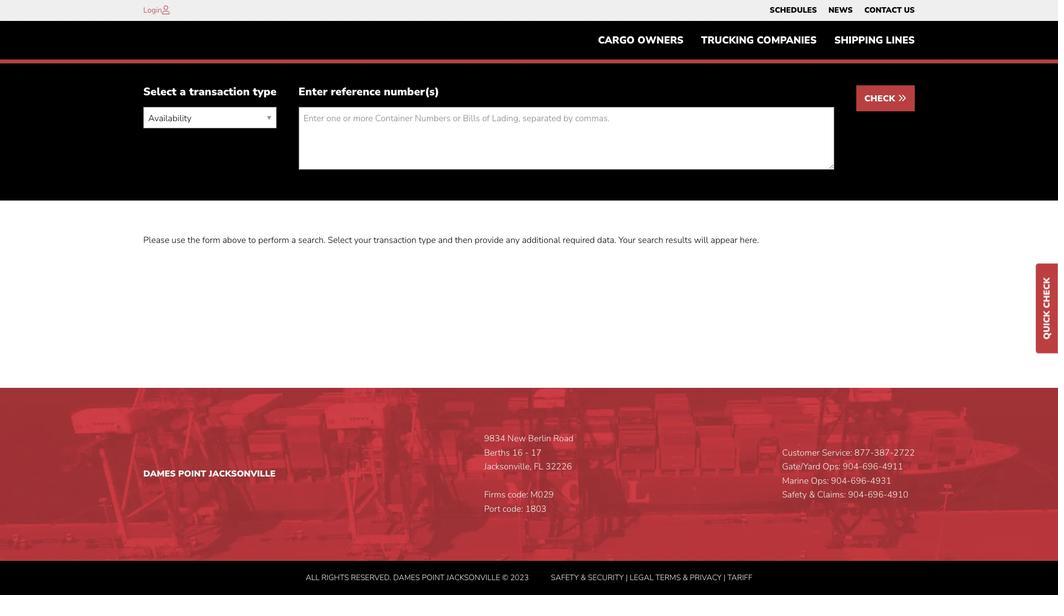 Task type: vqa. For each thing, say whether or not it's contained in the screenshot.
'type' within 'Please use the form above to perform a search. Select your transaction type and then provide any additional required data. Your search results will appear here.'
no



Task type: locate. For each thing, give the bounding box(es) containing it.
safety inside customer service: 877-387-2722 gate/yard ops: 904-696-4911 marine ops: 904-696-4931 safety & claims: 904-696-4910
[[783, 489, 808, 502]]

safety left security
[[551, 573, 579, 583]]

& left claims:
[[810, 489, 816, 502]]

code: up 1803
[[508, 489, 529, 502]]

0 horizontal spatial dames
[[143, 468, 176, 480]]

2 vertical spatial 904-
[[849, 489, 868, 502]]

2 horizontal spatial &
[[810, 489, 816, 502]]

all rights reserved. dames point jacksonville © 2023
[[306, 573, 529, 583]]

1 horizontal spatial select
[[328, 235, 352, 247]]

|
[[626, 573, 628, 583], [724, 573, 726, 583]]

cargo owners
[[599, 34, 684, 47]]

2722
[[894, 447, 916, 459]]

firms
[[484, 489, 506, 502]]

menu bar up shipping
[[765, 3, 921, 18]]

0 vertical spatial code:
[[508, 489, 529, 502]]

login link
[[143, 5, 162, 15]]

please
[[143, 235, 170, 247]]

1 horizontal spatial safety
[[783, 489, 808, 502]]

select
[[143, 85, 177, 99], [328, 235, 352, 247]]

1 horizontal spatial dames
[[393, 573, 420, 583]]

port
[[484, 504, 501, 516]]

privacy
[[691, 573, 722, 583]]

road
[[554, 433, 574, 445]]

menu bar down the schedules link
[[590, 29, 924, 51]]

schedules link
[[770, 3, 818, 18]]

0 vertical spatial a
[[180, 85, 186, 99]]

additional
[[522, 235, 561, 247]]

customer service: 877-387-2722 gate/yard ops: 904-696-4911 marine ops: 904-696-4931 safety & claims: 904-696-4910
[[783, 447, 916, 502]]

1 vertical spatial check
[[1042, 278, 1054, 309]]

type left and
[[419, 235, 436, 247]]

904- up claims:
[[832, 475, 851, 487]]

legal
[[630, 573, 654, 583]]

1 vertical spatial safety
[[551, 573, 579, 583]]

2 | from the left
[[724, 573, 726, 583]]

safety
[[783, 489, 808, 502], [551, 573, 579, 583]]

a
[[180, 85, 186, 99], [292, 235, 296, 247]]

0 vertical spatial check
[[865, 93, 898, 105]]

search.
[[298, 235, 326, 247]]

any
[[506, 235, 520, 247]]

number(s)
[[384, 85, 440, 99]]

877-
[[855, 447, 875, 459]]

1 horizontal spatial &
[[683, 573, 689, 583]]

claims:
[[818, 489, 847, 502]]

16
[[513, 447, 523, 459]]

1 vertical spatial dames
[[393, 573, 420, 583]]

0 horizontal spatial |
[[626, 573, 628, 583]]

904- down 877-
[[843, 461, 863, 473]]

0 vertical spatial safety
[[783, 489, 808, 502]]

all
[[306, 573, 320, 583]]

check
[[865, 93, 898, 105], [1042, 278, 1054, 309]]

4911
[[883, 461, 904, 473]]

& right terms
[[683, 573, 689, 583]]

jacksonville
[[209, 468, 276, 480], [447, 573, 501, 583]]

1803
[[526, 504, 547, 516]]

dames
[[143, 468, 176, 480], [393, 573, 420, 583]]

security
[[588, 573, 624, 583]]

9834
[[484, 433, 506, 445]]

new
[[508, 433, 526, 445]]

0 vertical spatial menu bar
[[765, 3, 921, 18]]

check button
[[857, 86, 916, 112]]

904- right claims:
[[849, 489, 868, 502]]

type
[[253, 85, 277, 99], [419, 235, 436, 247]]

0 vertical spatial dames
[[143, 468, 176, 480]]

1 vertical spatial transaction
[[374, 235, 417, 247]]

1 horizontal spatial a
[[292, 235, 296, 247]]

0 vertical spatial jacksonville
[[209, 468, 276, 480]]

dames point jacksonville
[[143, 468, 276, 480]]

1 horizontal spatial type
[[419, 235, 436, 247]]

select a transaction type
[[143, 85, 277, 99]]

safety & security | legal terms & privacy | tariff
[[551, 573, 753, 583]]

ops: down service: at right
[[823, 461, 841, 473]]

&
[[810, 489, 816, 502], [581, 573, 586, 583], [683, 573, 689, 583]]

perform
[[258, 235, 289, 247]]

0 horizontal spatial a
[[180, 85, 186, 99]]

0 horizontal spatial check
[[865, 93, 898, 105]]

safety down marine
[[783, 489, 808, 502]]

0 horizontal spatial transaction
[[189, 85, 250, 99]]

and
[[438, 235, 453, 247]]

0 horizontal spatial point
[[178, 468, 207, 480]]

shipping
[[835, 34, 884, 47]]

ops:
[[823, 461, 841, 473], [812, 475, 830, 487]]

here.
[[740, 235, 760, 247]]

companies
[[757, 34, 817, 47]]

1 vertical spatial 904-
[[832, 475, 851, 487]]

enter
[[299, 85, 328, 99]]

696-
[[863, 461, 883, 473], [851, 475, 871, 487], [868, 489, 888, 502]]

tariff link
[[728, 573, 753, 583]]

0 horizontal spatial select
[[143, 85, 177, 99]]

-
[[525, 447, 529, 459]]

| left legal
[[626, 573, 628, 583]]

1 vertical spatial jacksonville
[[447, 573, 501, 583]]

0 vertical spatial ops:
[[823, 461, 841, 473]]

©
[[502, 573, 509, 583]]

menu bar containing cargo owners
[[590, 29, 924, 51]]

to
[[248, 235, 256, 247]]

legal terms & privacy link
[[630, 573, 722, 583]]

1 horizontal spatial transaction
[[374, 235, 417, 247]]

1 vertical spatial a
[[292, 235, 296, 247]]

0 vertical spatial transaction
[[189, 85, 250, 99]]

m029
[[531, 489, 554, 502]]

quick check link
[[1037, 264, 1059, 354]]

0 horizontal spatial &
[[581, 573, 586, 583]]

footer
[[0, 388, 1059, 596]]

search
[[638, 235, 664, 247]]

customer
[[783, 447, 820, 459]]

type left enter
[[253, 85, 277, 99]]

1 vertical spatial menu bar
[[590, 29, 924, 51]]

& left security
[[581, 573, 586, 583]]

shipping lines
[[835, 34, 916, 47]]

rights
[[322, 573, 349, 583]]

2023
[[511, 573, 529, 583]]

marine
[[783, 475, 809, 487]]

| left the tariff link
[[724, 573, 726, 583]]

code:
[[508, 489, 529, 502], [503, 504, 524, 516]]

jacksonville,
[[484, 461, 532, 473]]

quick check
[[1042, 278, 1054, 340]]

reference
[[331, 85, 381, 99]]

1 horizontal spatial point
[[422, 573, 445, 583]]

point
[[178, 468, 207, 480], [422, 573, 445, 583]]

footer containing 9834 new berlin road
[[0, 388, 1059, 596]]

ops: up claims:
[[812, 475, 830, 487]]

menu bar
[[765, 3, 921, 18], [590, 29, 924, 51]]

code: right port on the bottom of the page
[[503, 504, 524, 516]]

1 horizontal spatial check
[[1042, 278, 1054, 309]]

then
[[455, 235, 473, 247]]

1 horizontal spatial |
[[724, 573, 726, 583]]

transaction
[[189, 85, 250, 99], [374, 235, 417, 247]]

0 vertical spatial select
[[143, 85, 177, 99]]

0 vertical spatial type
[[253, 85, 277, 99]]



Task type: describe. For each thing, give the bounding box(es) containing it.
trucking companies link
[[693, 29, 826, 51]]

firms code:  m029 port code:  1803
[[484, 489, 554, 516]]

1 | from the left
[[626, 573, 628, 583]]

1 vertical spatial point
[[422, 573, 445, 583]]

us
[[905, 5, 916, 15]]

0 horizontal spatial type
[[253, 85, 277, 99]]

9834 new berlin road berths 16 - 17 jacksonville, fl 32226
[[484, 433, 574, 473]]

4931
[[871, 475, 892, 487]]

Enter reference number(s) text field
[[299, 107, 835, 170]]

please use the form above to perform a search. select your transaction type and then provide any additional required data. your search results will appear here.
[[143, 235, 760, 247]]

required
[[563, 235, 595, 247]]

owners
[[638, 34, 684, 47]]

quick
[[1042, 311, 1054, 340]]

above
[[223, 235, 246, 247]]

1 vertical spatial 696-
[[851, 475, 871, 487]]

1 vertical spatial type
[[419, 235, 436, 247]]

1 vertical spatial select
[[328, 235, 352, 247]]

2 vertical spatial 696-
[[868, 489, 888, 502]]

schedules
[[770, 5, 818, 15]]

& inside customer service: 877-387-2722 gate/yard ops: 904-696-4911 marine ops: 904-696-4931 safety & claims: 904-696-4910
[[810, 489, 816, 502]]

your
[[354, 235, 372, 247]]

0 horizontal spatial jacksonville
[[209, 468, 276, 480]]

0 vertical spatial 696-
[[863, 461, 883, 473]]

387-
[[875, 447, 894, 459]]

terms
[[656, 573, 681, 583]]

0 horizontal spatial safety
[[551, 573, 579, 583]]

user image
[[162, 6, 170, 14]]

login
[[143, 5, 162, 15]]

data.
[[598, 235, 617, 247]]

berths
[[484, 447, 510, 459]]

contact us link
[[865, 3, 916, 18]]

contact
[[865, 5, 903, 15]]

news
[[829, 5, 853, 15]]

check inside 'button'
[[865, 93, 898, 105]]

service:
[[823, 447, 853, 459]]

fl
[[534, 461, 544, 473]]

contact us
[[865, 5, 916, 15]]

enter reference number(s)
[[299, 85, 440, 99]]

0 vertical spatial 904-
[[843, 461, 863, 473]]

gate/yard
[[783, 461, 821, 473]]

1 vertical spatial code:
[[503, 504, 524, 516]]

0 vertical spatial point
[[178, 468, 207, 480]]

trucking
[[702, 34, 755, 47]]

shipping lines link
[[826, 29, 924, 51]]

1 vertical spatial ops:
[[812, 475, 830, 487]]

news link
[[829, 3, 853, 18]]

32226
[[546, 461, 572, 473]]

reserved.
[[351, 573, 392, 583]]

results
[[666, 235, 692, 247]]

form
[[202, 235, 220, 247]]

appear
[[711, 235, 738, 247]]

tariff
[[728, 573, 753, 583]]

menu bar containing schedules
[[765, 3, 921, 18]]

trucking companies
[[702, 34, 817, 47]]

provide
[[475, 235, 504, 247]]

use
[[172, 235, 185, 247]]

berlin
[[529, 433, 552, 445]]

cargo
[[599, 34, 635, 47]]

safety & security link
[[551, 573, 624, 583]]

will
[[695, 235, 709, 247]]

17
[[531, 447, 542, 459]]

lines
[[887, 34, 916, 47]]

1 horizontal spatial jacksonville
[[447, 573, 501, 583]]

4910
[[888, 489, 909, 502]]

the
[[188, 235, 200, 247]]

your
[[619, 235, 636, 247]]

cargo owners link
[[590, 29, 693, 51]]

angle double right image
[[898, 94, 907, 103]]



